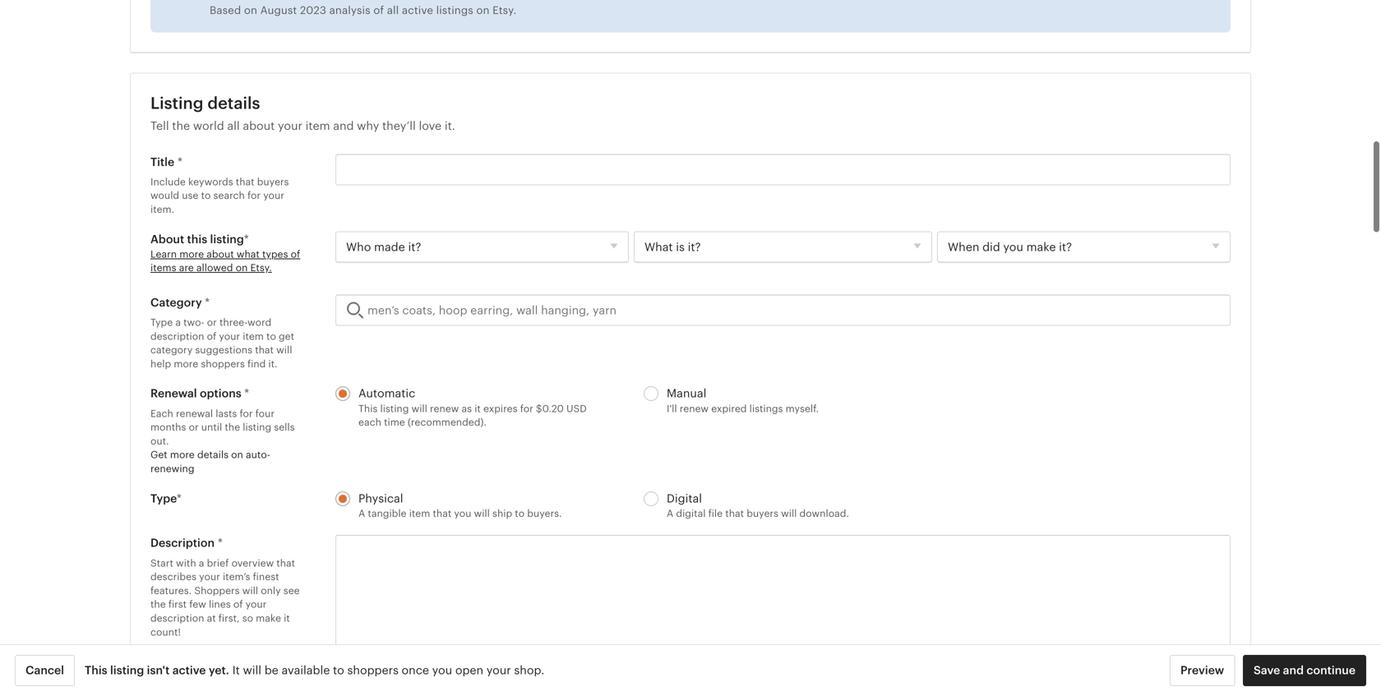 Task type: locate. For each thing, give the bounding box(es) containing it.
see
[[284, 586, 300, 597]]

0 vertical spatial about
[[243, 119, 275, 133]]

listing inside about this listing * learn more about what types of items are allowed on etsy.
[[210, 233, 244, 246]]

for right the search
[[248, 190, 261, 201]]

or inside category * type a two- or three-word description of your item to get category suggestions that will help more shoppers find it.
[[207, 317, 217, 328]]

0 horizontal spatial about
[[207, 249, 234, 260]]

buyers.
[[527, 508, 562, 519]]

type down renewing
[[151, 492, 177, 505]]

1 vertical spatial a
[[199, 558, 204, 569]]

word
[[248, 317, 272, 328]]

0 horizontal spatial listings
[[436, 4, 474, 16]]

about up story
[[277, 664, 305, 676]]

a down physical at the left of page
[[359, 508, 365, 519]]

it. right love at left top
[[445, 119, 456, 133]]

1 horizontal spatial a
[[667, 508, 674, 519]]

your
[[278, 119, 303, 133], [263, 190, 284, 201], [219, 331, 240, 342], [199, 572, 220, 583], [246, 599, 267, 610], [487, 664, 511, 677], [151, 678, 172, 689]]

the down features.
[[151, 599, 166, 610]]

item down word
[[243, 331, 264, 342]]

of inside about this listing * learn more about what types of items are allowed on etsy.
[[291, 249, 300, 260]]

automatic this listing will renew as it expires for $0.20 usd each time (recommended).
[[359, 387, 587, 428]]

0 horizontal spatial or
[[189, 422, 199, 433]]

description
[[151, 537, 215, 550]]

will left ship
[[474, 508, 490, 519]]

shoppers down suggestions
[[201, 359, 245, 370]]

1 vertical spatial description
[[151, 613, 204, 624]]

* right category on the top of the page
[[205, 296, 210, 309]]

it.
[[445, 119, 456, 133], [268, 359, 278, 370]]

1 horizontal spatial active
[[402, 4, 433, 16]]

with
[[176, 558, 196, 569]]

item right tangible
[[409, 508, 430, 519]]

0 vertical spatial and
[[333, 119, 354, 133]]

it
[[475, 403, 481, 414], [284, 613, 290, 624]]

renew inside manual i'll renew expired listings myself.
[[680, 403, 709, 414]]

all right world
[[227, 119, 240, 133]]

description
[[151, 331, 204, 342], [151, 613, 204, 624]]

about right world
[[243, 119, 275, 133]]

1 horizontal spatial about
[[243, 119, 275, 133]]

what inside not sure what else to say? shoppers also like hearing about your process, and the story behind this item.
[[193, 651, 216, 662]]

for left the $0.20
[[520, 403, 534, 414]]

1 vertical spatial or
[[189, 422, 199, 433]]

type
[[151, 317, 173, 328], [151, 492, 177, 505]]

for inside "automatic this listing will renew as it expires for $0.20 usd each time (recommended)."
[[520, 403, 534, 414]]

0 horizontal spatial shoppers
[[201, 359, 245, 370]]

to inside not sure what else to say? shoppers also like hearing about your process, and the story behind this item.
[[240, 651, 250, 662]]

0 horizontal spatial what
[[193, 651, 216, 662]]

of up first,
[[233, 599, 243, 610]]

more up renewing
[[170, 450, 195, 461]]

shoppers down 'sure'
[[151, 664, 196, 676]]

listing down the four
[[243, 422, 272, 433]]

0 horizontal spatial buyers
[[257, 176, 289, 187]]

it inside 'start with a brief overview that describes your item's finest features. shoppers will only see the first few lines of your description at first, so make it count!'
[[284, 613, 290, 624]]

0 vertical spatial this
[[359, 403, 378, 414]]

all right the analysis
[[387, 4, 399, 16]]

item. down the would
[[151, 204, 174, 215]]

buyers right keywords
[[257, 176, 289, 187]]

0 horizontal spatial a
[[175, 317, 181, 328]]

what
[[237, 249, 260, 260], [193, 651, 216, 662]]

renew down manual
[[680, 403, 709, 414]]

count!
[[151, 627, 181, 638]]

0 vertical spatial shoppers
[[201, 359, 245, 370]]

0 vertical spatial description
[[151, 331, 204, 342]]

0 horizontal spatial you
[[432, 664, 452, 677]]

will left download. on the right bottom of page
[[781, 508, 797, 519]]

also
[[198, 664, 218, 676]]

and right save
[[1284, 664, 1304, 677]]

etsy. inside about this listing * learn more about what types of items are allowed on etsy.
[[250, 263, 272, 274]]

to inside title * include keywords that buyers would use to search for your item.
[[201, 190, 211, 201]]

2 renew from the left
[[680, 403, 709, 414]]

type inside category * type a two- or three-word description of your item to get category suggestions that will help more shoppers find it.
[[151, 317, 173, 328]]

0 horizontal spatial this
[[85, 664, 107, 677]]

description down the first
[[151, 613, 204, 624]]

shoppers up lines
[[194, 586, 240, 597]]

use
[[182, 190, 199, 201]]

item inside category * type a two- or three-word description of your item to get category suggestions that will help more shoppers find it.
[[243, 331, 264, 342]]

0 vertical spatial type
[[151, 317, 173, 328]]

and inside button
[[1284, 664, 1304, 677]]

0 horizontal spatial a
[[359, 508, 365, 519]]

renew inside "automatic this listing will renew as it expires for $0.20 usd each time (recommended)."
[[430, 403, 459, 414]]

sells
[[274, 422, 295, 433]]

1 vertical spatial etsy.
[[250, 263, 272, 274]]

the down lasts
[[225, 422, 240, 433]]

1 horizontal spatial and
[[333, 119, 354, 133]]

0 vertical spatial shoppers
[[194, 586, 240, 597]]

1 vertical spatial item
[[243, 331, 264, 342]]

what up also
[[193, 651, 216, 662]]

more inside 'renewal options * each renewal lasts for four months or until the listing sells out. get more details on auto- renewing'
[[170, 450, 195, 461]]

to inside physical a tangible item that you will ship to buyers.
[[515, 508, 525, 519]]

* up brief at the left of the page
[[218, 537, 223, 550]]

1 horizontal spatial you
[[454, 508, 472, 519]]

1 vertical spatial this
[[85, 664, 107, 677]]

0 horizontal spatial all
[[227, 119, 240, 133]]

1 horizontal spatial listings
[[750, 403, 783, 414]]

and
[[333, 119, 354, 133], [1284, 664, 1304, 677], [217, 678, 235, 689]]

$0.20
[[536, 403, 564, 414]]

this up each at the left of the page
[[359, 403, 378, 414]]

2 vertical spatial more
[[170, 450, 195, 461]]

2 a from the left
[[667, 508, 674, 519]]

for left the four
[[240, 408, 253, 419]]

to right else
[[240, 651, 250, 662]]

buyers inside title * include keywords that buyers would use to search for your item.
[[257, 176, 289, 187]]

1 vertical spatial about
[[207, 249, 234, 260]]

* down renewing
[[177, 492, 182, 505]]

0 horizontal spatial and
[[217, 678, 235, 689]]

0 horizontal spatial item
[[243, 331, 264, 342]]

you left ship
[[454, 508, 472, 519]]

that inside digital a digital file that buyers will download.
[[726, 508, 744, 519]]

1 vertical spatial shoppers
[[151, 664, 196, 676]]

2 horizontal spatial and
[[1284, 664, 1304, 677]]

0 horizontal spatial it.
[[268, 359, 278, 370]]

allowed
[[197, 263, 233, 274]]

listing up time
[[380, 403, 409, 414]]

and left the why
[[333, 119, 354, 133]]

it. right find
[[268, 359, 278, 370]]

* inside category * type a two- or three-word description of your item to get category suggestions that will help more shoppers find it.
[[205, 296, 210, 309]]

your inside listing details tell the world all about your item and why they'll love it.
[[278, 119, 303, 133]]

active up process,
[[172, 664, 206, 677]]

etsy.
[[493, 4, 517, 16], [250, 263, 272, 274]]

renewal
[[176, 408, 213, 419]]

0 vertical spatial what
[[237, 249, 260, 260]]

this down process,
[[186, 692, 203, 697]]

manual i'll renew expired listings myself.
[[667, 387, 819, 414]]

description up category
[[151, 331, 204, 342]]

item.
[[151, 204, 174, 215], [206, 692, 230, 697]]

1 vertical spatial listings
[[750, 403, 783, 414]]

1 vertical spatial it.
[[268, 359, 278, 370]]

details down until
[[197, 450, 229, 461]]

what left types
[[237, 249, 260, 260]]

a
[[359, 508, 365, 519], [667, 508, 674, 519]]

behind
[[151, 692, 184, 697]]

0 vertical spatial a
[[175, 317, 181, 328]]

listing details tell the world all about your item and why they'll love it.
[[151, 94, 456, 133]]

that up finest
[[277, 558, 295, 569]]

1 vertical spatial shoppers
[[348, 664, 399, 677]]

the down it
[[237, 678, 253, 689]]

it right as
[[475, 403, 481, 414]]

digital
[[676, 508, 706, 519]]

start with a brief overview that describes your item's finest features. shoppers will only see the first few lines of your description at first, so make it count!
[[151, 558, 300, 638]]

save
[[1254, 664, 1281, 677]]

listing up learn more about what types of items are allowed on etsy. link
[[210, 233, 244, 246]]

story
[[255, 678, 279, 689]]

1 horizontal spatial all
[[387, 4, 399, 16]]

2 horizontal spatial item
[[409, 508, 430, 519]]

1 vertical spatial it
[[284, 613, 290, 624]]

expired
[[712, 403, 747, 414]]

this inside about this listing * learn more about what types of items are allowed on etsy.
[[187, 233, 207, 246]]

2 description from the top
[[151, 613, 204, 624]]

shoppers inside not sure what else to say? shoppers also like hearing about your process, and the story behind this item.
[[151, 664, 196, 676]]

more inside about this listing * learn more about what types of items are allowed on etsy.
[[179, 249, 204, 260]]

shoppers left once
[[348, 664, 399, 677]]

item left the why
[[306, 119, 330, 133]]

* up learn more about what types of items are allowed on etsy. link
[[244, 233, 249, 246]]

will inside digital a digital file that buyers will download.
[[781, 508, 797, 519]]

about
[[151, 233, 184, 246]]

or right two-
[[207, 317, 217, 328]]

(recommended).
[[408, 417, 487, 428]]

1 vertical spatial all
[[227, 119, 240, 133]]

it right make
[[284, 613, 290, 624]]

buyers inside digital a digital file that buyers will download.
[[747, 508, 779, 519]]

0 vertical spatial it.
[[445, 119, 456, 133]]

renewing
[[151, 463, 195, 475]]

will down get
[[276, 345, 292, 356]]

renewal
[[151, 387, 197, 400]]

overview
[[232, 558, 274, 569]]

about inside not sure what else to say? shoppers also like hearing about your process, and the story behind this item.
[[277, 664, 305, 676]]

the right "tell"
[[172, 119, 190, 133]]

0 vertical spatial item.
[[151, 204, 174, 215]]

to
[[201, 190, 211, 201], [267, 331, 276, 342], [515, 508, 525, 519], [240, 651, 250, 662], [333, 664, 344, 677]]

1 horizontal spatial or
[[207, 317, 217, 328]]

1 horizontal spatial a
[[199, 558, 204, 569]]

get more details on auto- renewing button
[[151, 448, 306, 476]]

to right ship
[[515, 508, 525, 519]]

renewal options * each renewal lasts for four months or until the listing sells out. get more details on auto- renewing
[[151, 387, 295, 475]]

or inside 'renewal options * each renewal lasts for four months or until the listing sells out. get more details on auto- renewing'
[[189, 422, 199, 433]]

about inside listing details tell the world all about your item and why they'll love it.
[[243, 119, 275, 133]]

0 vertical spatial you
[[454, 508, 472, 519]]

0 horizontal spatial item.
[[151, 204, 174, 215]]

item inside physical a tangible item that you will ship to buyers.
[[409, 508, 430, 519]]

that right file
[[726, 508, 744, 519]]

that inside 'start with a brief overview that describes your item's finest features. shoppers will only see the first few lines of your description at first, so make it count!'
[[277, 558, 295, 569]]

2 type from the top
[[151, 492, 177, 505]]

1 horizontal spatial this
[[359, 403, 378, 414]]

details up world
[[208, 94, 260, 113]]

more up are
[[179, 249, 204, 260]]

will inside "automatic this listing will renew as it expires for $0.20 usd each time (recommended)."
[[412, 403, 428, 414]]

all
[[387, 4, 399, 16], [227, 119, 240, 133]]

of up suggestions
[[207, 331, 217, 342]]

1 type from the top
[[151, 317, 173, 328]]

you
[[454, 508, 472, 519], [432, 664, 452, 677]]

your up behind at the left
[[151, 678, 172, 689]]

to left get
[[267, 331, 276, 342]]

a inside physical a tangible item that you will ship to buyers.
[[359, 508, 365, 519]]

0 vertical spatial active
[[402, 4, 433, 16]]

out.
[[151, 436, 169, 447]]

the inside 'start with a brief overview that describes your item's finest features. shoppers will only see the first few lines of your description at first, so make it count!'
[[151, 599, 166, 610]]

the inside listing details tell the world all about your item and why they'll love it.
[[172, 119, 190, 133]]

1 horizontal spatial buyers
[[747, 508, 779, 519]]

item's
[[223, 572, 250, 583]]

will up (recommended).
[[412, 403, 428, 414]]

0 vertical spatial item
[[306, 119, 330, 133]]

usd
[[567, 403, 587, 414]]

1 vertical spatial what
[[193, 651, 216, 662]]

automatic
[[359, 387, 416, 400]]

your down brief at the left of the page
[[199, 572, 220, 583]]

save and continue button
[[1244, 656, 1367, 687]]

more down category
[[174, 359, 198, 370]]

0 horizontal spatial etsy.
[[250, 263, 272, 274]]

buyers right file
[[747, 508, 779, 519]]

that up the search
[[236, 176, 255, 187]]

2 vertical spatial and
[[217, 678, 235, 689]]

time
[[384, 417, 405, 428]]

1 horizontal spatial renew
[[680, 403, 709, 414]]

1 a from the left
[[359, 508, 365, 519]]

at
[[207, 613, 216, 624]]

2 horizontal spatial about
[[277, 664, 305, 676]]

this right "about" on the top of the page
[[187, 233, 207, 246]]

a inside digital a digital file that buyers will download.
[[667, 508, 674, 519]]

1 description from the top
[[151, 331, 204, 342]]

the inside 'renewal options * each renewal lasts for four months or until the listing sells out. get more details on auto- renewing'
[[225, 422, 240, 433]]

your right the search
[[263, 190, 284, 201]]

a left two-
[[175, 317, 181, 328]]

item inside listing details tell the world all about your item and why they'll love it.
[[306, 119, 330, 133]]

listing inside "automatic this listing will renew as it expires for $0.20 usd each time (recommended)."
[[380, 403, 409, 414]]

0 horizontal spatial renew
[[430, 403, 459, 414]]

will
[[276, 345, 292, 356], [412, 403, 428, 414], [474, 508, 490, 519], [781, 508, 797, 519], [242, 586, 258, 597], [243, 664, 262, 677]]

or
[[207, 317, 217, 328], [189, 422, 199, 433]]

0 vertical spatial listings
[[436, 4, 474, 16]]

that inside physical a tangible item that you will ship to buyers.
[[433, 508, 452, 519]]

1 horizontal spatial item
[[306, 119, 330, 133]]

0 horizontal spatial it
[[284, 613, 290, 624]]

1 horizontal spatial what
[[237, 249, 260, 260]]

of right types
[[291, 249, 300, 260]]

0 vertical spatial or
[[207, 317, 217, 328]]

* right options
[[244, 387, 249, 400]]

item
[[306, 119, 330, 133], [243, 331, 264, 342], [409, 508, 430, 519]]

describes
[[151, 572, 197, 583]]

None field
[[336, 154, 1231, 185]]

1 vertical spatial buyers
[[747, 508, 779, 519]]

0 vertical spatial buyers
[[257, 176, 289, 187]]

1 horizontal spatial it
[[475, 403, 481, 414]]

None text field
[[336, 536, 1231, 697]]

this right cancel
[[85, 664, 107, 677]]

of right the analysis
[[374, 4, 384, 16]]

1 vertical spatial this
[[186, 692, 203, 697]]

item. down yet.
[[206, 692, 230, 697]]

1 vertical spatial more
[[174, 359, 198, 370]]

listings
[[436, 4, 474, 16], [750, 403, 783, 414]]

this
[[187, 233, 207, 246], [186, 692, 203, 697]]

a right with
[[199, 558, 204, 569]]

0 vertical spatial etsy.
[[493, 4, 517, 16]]

1 horizontal spatial it.
[[445, 119, 456, 133]]

august
[[260, 4, 297, 16]]

world
[[193, 119, 224, 133]]

get
[[279, 331, 294, 342]]

you right once
[[432, 664, 452, 677]]

that inside title * include keywords that buyers would use to search for your item.
[[236, 176, 255, 187]]

lines
[[209, 599, 231, 610]]

a down digital
[[667, 508, 674, 519]]

2 vertical spatial about
[[277, 664, 305, 676]]

include
[[151, 176, 186, 187]]

type down category on the top of the page
[[151, 317, 173, 328]]

description inside 'start with a brief overview that describes your item's finest features. shoppers will only see the first few lines of your description at first, so make it count!'
[[151, 613, 204, 624]]

about inside about this listing * learn more about what types of items are allowed on etsy.
[[207, 249, 234, 260]]

myself.
[[786, 403, 819, 414]]

item. inside title * include keywords that buyers would use to search for your item.
[[151, 204, 174, 215]]

1 horizontal spatial item.
[[206, 692, 230, 697]]

1 horizontal spatial etsy.
[[493, 4, 517, 16]]

description *
[[151, 537, 223, 550]]

renew up (recommended).
[[430, 403, 459, 414]]

about up allowed
[[207, 249, 234, 260]]

and inside listing details tell the world all about your item and why they'll love it.
[[333, 119, 354, 133]]

1 vertical spatial item.
[[206, 692, 230, 697]]

0 vertical spatial this
[[187, 233, 207, 246]]

1 vertical spatial and
[[1284, 664, 1304, 677]]

and down like at bottom left
[[217, 678, 235, 689]]

1 vertical spatial details
[[197, 450, 229, 461]]

continue
[[1307, 664, 1356, 677]]

first,
[[219, 613, 240, 624]]

1 renew from the left
[[430, 403, 459, 414]]

1 vertical spatial active
[[172, 664, 206, 677]]

that
[[236, 176, 255, 187], [255, 345, 274, 356], [433, 508, 452, 519], [726, 508, 744, 519], [277, 558, 295, 569]]

0 vertical spatial details
[[208, 94, 260, 113]]

your down three-
[[219, 331, 240, 342]]

tell
[[151, 119, 169, 133]]

or down renewal
[[189, 422, 199, 433]]

about for details
[[243, 119, 275, 133]]

and inside not sure what else to say? shoppers also like hearing about your process, and the story behind this item.
[[217, 678, 235, 689]]

that right tangible
[[433, 508, 452, 519]]

your left the why
[[278, 119, 303, 133]]

to down keywords
[[201, 190, 211, 201]]

2 vertical spatial item
[[409, 508, 430, 519]]

active right the analysis
[[402, 4, 433, 16]]

0 vertical spatial more
[[179, 249, 204, 260]]

the
[[172, 119, 190, 133], [225, 422, 240, 433], [151, 599, 166, 610], [237, 678, 253, 689]]

0 vertical spatial it
[[475, 403, 481, 414]]

will down item's
[[242, 586, 258, 597]]

* right 'title'
[[178, 155, 183, 168]]

* inside title * include keywords that buyers would use to search for your item.
[[178, 155, 183, 168]]

1 vertical spatial type
[[151, 492, 177, 505]]

0 vertical spatial all
[[387, 4, 399, 16]]

a inside 'start with a brief overview that describes your item's finest features. shoppers will only see the first few lines of your description at first, so make it count!'
[[199, 558, 204, 569]]

that up find
[[255, 345, 274, 356]]



Task type: describe. For each thing, give the bounding box(es) containing it.
your inside category * type a two- or three-word description of your item to get category suggestions that will help more shoppers find it.
[[219, 331, 240, 342]]

i'll
[[667, 403, 677, 414]]

a inside category * type a two- or three-word description of your item to get category suggestions that will help more shoppers find it.
[[175, 317, 181, 328]]

manual
[[667, 387, 707, 400]]

that inside category * type a two- or three-word description of your item to get category suggestions that will help more shoppers find it.
[[255, 345, 274, 356]]

item. inside not sure what else to say? shoppers also like hearing about your process, and the story behind this item.
[[206, 692, 230, 697]]

this listing isn't active yet. it will be available to shoppers once you open your shop.
[[85, 664, 545, 677]]

will inside category * type a two- or three-word description of your item to get category suggestions that will help more shoppers find it.
[[276, 345, 292, 356]]

physical a tangible item that you will ship to buyers.
[[359, 492, 562, 519]]

get
[[151, 450, 168, 461]]

two-
[[184, 317, 204, 328]]

make
[[256, 613, 281, 624]]

details inside 'renewal options * each renewal lasts for four months or until the listing sells out. get more details on auto- renewing'
[[197, 450, 229, 461]]

items
[[151, 263, 176, 274]]

lasts
[[216, 408, 237, 419]]

about this listing * learn more about what types of items are allowed on etsy.
[[151, 233, 300, 274]]

on inside about this listing * learn more about what types of items are allowed on etsy.
[[236, 263, 248, 274]]

title
[[151, 155, 175, 168]]

available
[[282, 664, 330, 677]]

options
[[200, 387, 242, 400]]

your up so
[[246, 599, 267, 610]]

types
[[262, 249, 288, 260]]

digital
[[667, 492, 702, 505]]

that for title
[[236, 176, 255, 187]]

that for physical
[[433, 508, 452, 519]]

on inside 'renewal options * each renewal lasts for four months or until the listing sells out. get more details on auto- renewing'
[[231, 450, 243, 461]]

like
[[220, 664, 236, 676]]

shoppers inside 'start with a brief overview that describes your item's finest features. shoppers will only see the first few lines of your description at first, so make it count!'
[[194, 586, 240, 597]]

it. inside category * type a two- or three-word description of your item to get category suggestions that will help more shoppers find it.
[[268, 359, 278, 370]]

physical
[[359, 492, 403, 505]]

listings inside manual i'll renew expired listings myself.
[[750, 403, 783, 414]]

cancel
[[25, 664, 64, 677]]

1 horizontal spatial shoppers
[[348, 664, 399, 677]]

0 horizontal spatial active
[[172, 664, 206, 677]]

are
[[179, 263, 194, 274]]

type *
[[151, 492, 182, 505]]

what inside about this listing * learn more about what types of items are allowed on etsy.
[[237, 249, 260, 260]]

about for this
[[207, 249, 234, 260]]

will inside 'start with a brief overview that describes your item's finest features. shoppers will only see the first few lines of your description at first, so make it count!'
[[242, 586, 258, 597]]

ship
[[493, 508, 513, 519]]

based on august 2023 analysis of all active listings on etsy.
[[210, 4, 517, 16]]

the inside not sure what else to say? shoppers also like hearing about your process, and the story behind this item.
[[237, 678, 253, 689]]

your inside not sure what else to say? shoppers also like hearing about your process, and the story behind this item.
[[151, 678, 172, 689]]

* for title
[[178, 155, 183, 168]]

search
[[213, 190, 245, 201]]

a for physical
[[359, 508, 365, 519]]

* for type
[[177, 492, 182, 505]]

start
[[151, 558, 173, 569]]

would
[[151, 190, 179, 201]]

buyers for digital
[[747, 508, 779, 519]]

men's coats, hoop earring, wall hanging, yarn search field
[[336, 295, 1231, 326]]

love
[[419, 119, 442, 133]]

yet.
[[209, 664, 229, 677]]

why
[[357, 119, 379, 133]]

of inside category * type a two- or three-word description of your item to get category suggestions that will help more shoppers find it.
[[207, 331, 217, 342]]

category * type a two- or three-word description of your item to get category suggestions that will help more shoppers find it.
[[151, 296, 294, 370]]

each
[[359, 417, 382, 428]]

suggestions
[[195, 345, 253, 356]]

learn
[[151, 249, 177, 260]]

based
[[210, 4, 241, 16]]

you inside physical a tangible item that you will ship to buyers.
[[454, 508, 472, 519]]

* inside about this listing * learn more about what types of items are allowed on etsy.
[[244, 233, 249, 246]]

only
[[261, 586, 281, 597]]

title * include keywords that buyers would use to search for your item.
[[151, 155, 289, 215]]

open
[[456, 664, 484, 677]]

description inside category * type a two- or three-word description of your item to get category suggestions that will help more shoppers find it.
[[151, 331, 204, 342]]

be
[[265, 664, 279, 677]]

for inside 'renewal options * each renewal lasts for four months or until the listing sells out. get more details on auto- renewing'
[[240, 408, 253, 419]]

shoppers inside category * type a two- or three-word description of your item to get category suggestions that will help more shoppers find it.
[[201, 359, 245, 370]]

as
[[462, 403, 472, 414]]

category
[[151, 345, 193, 356]]

for inside title * include keywords that buyers would use to search for your item.
[[248, 190, 261, 201]]

auto-
[[246, 450, 270, 461]]

isn't
[[147, 664, 170, 677]]

finest
[[253, 572, 279, 583]]

else
[[219, 651, 238, 662]]

2023
[[300, 4, 327, 16]]

each
[[151, 408, 173, 419]]

process,
[[174, 678, 214, 689]]

preview button
[[1170, 656, 1236, 687]]

find
[[248, 359, 266, 370]]

months
[[151, 422, 186, 433]]

hearing
[[239, 664, 275, 676]]

brief
[[207, 558, 229, 569]]

to inside category * type a two- or three-word description of your item to get category suggestions that will help more shoppers find it.
[[267, 331, 276, 342]]

digital a digital file that buyers will download.
[[667, 492, 850, 519]]

sure
[[170, 651, 190, 662]]

to right available at the bottom of page
[[333, 664, 344, 677]]

it. inside listing details tell the world all about your item and why they'll love it.
[[445, 119, 456, 133]]

expires
[[484, 403, 518, 414]]

more inside category * type a two- or three-word description of your item to get category suggestions that will help more shoppers find it.
[[174, 359, 198, 370]]

preview
[[1181, 664, 1225, 677]]

listing inside 'renewal options * each renewal lasts for four months or until the listing sells out. get more details on auto- renewing'
[[243, 422, 272, 433]]

a for digital
[[667, 508, 674, 519]]

keywords
[[188, 176, 233, 187]]

will inside physical a tangible item that you will ship to buyers.
[[474, 508, 490, 519]]

your right "open"
[[487, 664, 511, 677]]

listing
[[151, 94, 204, 113]]

learn more about what types of items are allowed on etsy. link
[[151, 249, 300, 274]]

buyers for title
[[257, 176, 289, 187]]

not
[[151, 651, 167, 662]]

your inside title * include keywords that buyers would use to search for your item.
[[263, 190, 284, 201]]

say?
[[252, 651, 273, 662]]

this inside not sure what else to say? shoppers also like hearing about your process, and the story behind this item.
[[186, 692, 203, 697]]

first
[[168, 599, 187, 610]]

once
[[402, 664, 429, 677]]

not sure what else to say? shoppers also like hearing about your process, and the story behind this item.
[[151, 651, 305, 697]]

of inside 'start with a brief overview that describes your item's finest features. shoppers will only see the first few lines of your description at first, so make it count!'
[[233, 599, 243, 610]]

it
[[232, 664, 240, 677]]

four
[[256, 408, 275, 419]]

will right it
[[243, 664, 262, 677]]

* for category
[[205, 296, 210, 309]]

save and continue
[[1254, 664, 1356, 677]]

all inside listing details tell the world all about your item and why they'll love it.
[[227, 119, 240, 133]]

tangible
[[368, 508, 407, 519]]

few
[[189, 599, 206, 610]]

* inside 'renewal options * each renewal lasts for four months or until the listing sells out. get more details on auto- renewing'
[[244, 387, 249, 400]]

that for digital
[[726, 508, 744, 519]]

listing left isn't
[[110, 664, 144, 677]]

it inside "automatic this listing will renew as it expires for $0.20 usd each time (recommended)."
[[475, 403, 481, 414]]

category
[[151, 296, 202, 309]]

* for description
[[218, 537, 223, 550]]

analysis
[[330, 4, 371, 16]]

details inside listing details tell the world all about your item and why they'll love it.
[[208, 94, 260, 113]]

1 vertical spatial you
[[432, 664, 452, 677]]

this inside "automatic this listing will renew as it expires for $0.20 usd each time (recommended)."
[[359, 403, 378, 414]]

download.
[[800, 508, 850, 519]]



Task type: vqa. For each thing, say whether or not it's contained in the screenshot.
2023
yes



